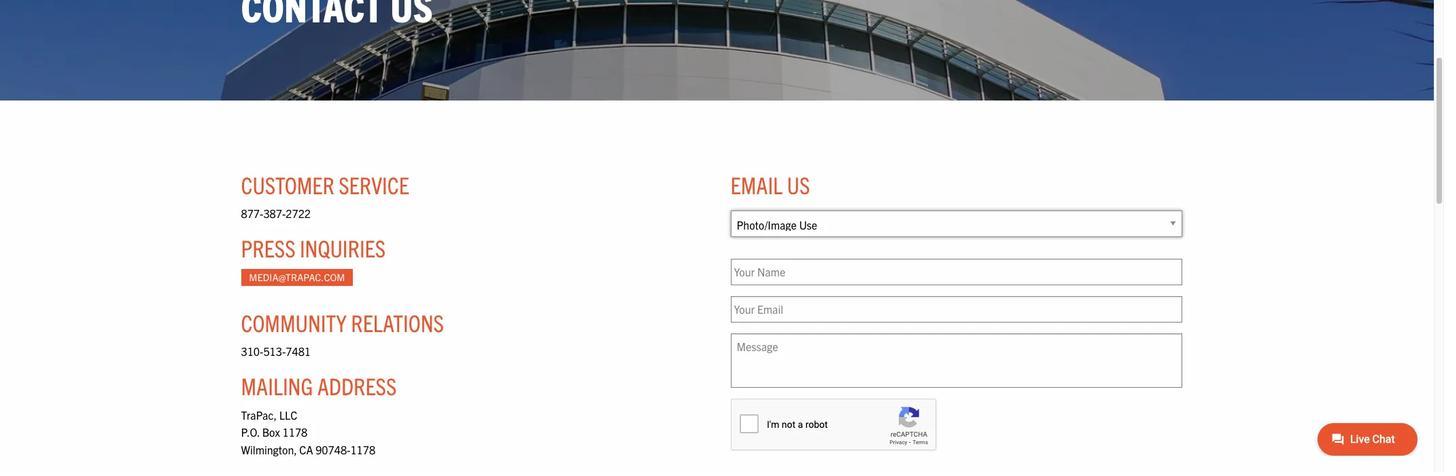 Task type: vqa. For each thing, say whether or not it's contained in the screenshot.
Privacy
no



Task type: locate. For each thing, give the bounding box(es) containing it.
email
[[731, 170, 783, 199]]

310-
[[241, 345, 264, 358]]

us
[[787, 170, 810, 199]]

513-
[[264, 345, 286, 358]]

media@trapac.com link
[[241, 269, 353, 286]]

media@trapac.com
[[249, 271, 345, 284]]

community
[[241, 308, 347, 337]]

310-513-7481
[[241, 345, 311, 358]]

customer
[[241, 170, 335, 199]]

90748-
[[316, 443, 351, 457]]

1178 down "llc"
[[283, 426, 308, 440]]

trapac, llc p.o. box 1178 wilmington, ca 90748-1178
[[241, 409, 376, 457]]

inquiries
[[300, 234, 386, 263]]

877-387-2722
[[241, 207, 311, 220]]

mailing address
[[241, 372, 397, 401]]

1 horizontal spatial 1178
[[351, 443, 376, 457]]

ca
[[300, 443, 313, 457]]

p.o.
[[241, 426, 260, 440]]

2722
[[286, 207, 311, 220]]

0 horizontal spatial 1178
[[283, 426, 308, 440]]

1178
[[283, 426, 308, 440], [351, 443, 376, 457]]

box
[[262, 426, 280, 440]]

1178 right ca
[[351, 443, 376, 457]]



Task type: describe. For each thing, give the bounding box(es) containing it.
email us
[[731, 170, 810, 199]]

llc
[[279, 409, 297, 422]]

press inquiries
[[241, 234, 386, 263]]

Your Email text field
[[731, 296, 1183, 323]]

mailing
[[241, 372, 313, 401]]

wilmington,
[[241, 443, 297, 457]]

community relations
[[241, 308, 444, 337]]

7481
[[286, 345, 311, 358]]

address
[[317, 372, 397, 401]]

1 vertical spatial 1178
[[351, 443, 376, 457]]

Message text field
[[731, 334, 1183, 388]]

service
[[339, 170, 409, 199]]

877-
[[241, 207, 264, 220]]

relations
[[351, 308, 444, 337]]

387-
[[264, 207, 286, 220]]

press
[[241, 234, 296, 263]]

customer service
[[241, 170, 409, 199]]

Your Name text field
[[731, 259, 1183, 286]]

trapac,
[[241, 409, 277, 422]]

0 vertical spatial 1178
[[283, 426, 308, 440]]



